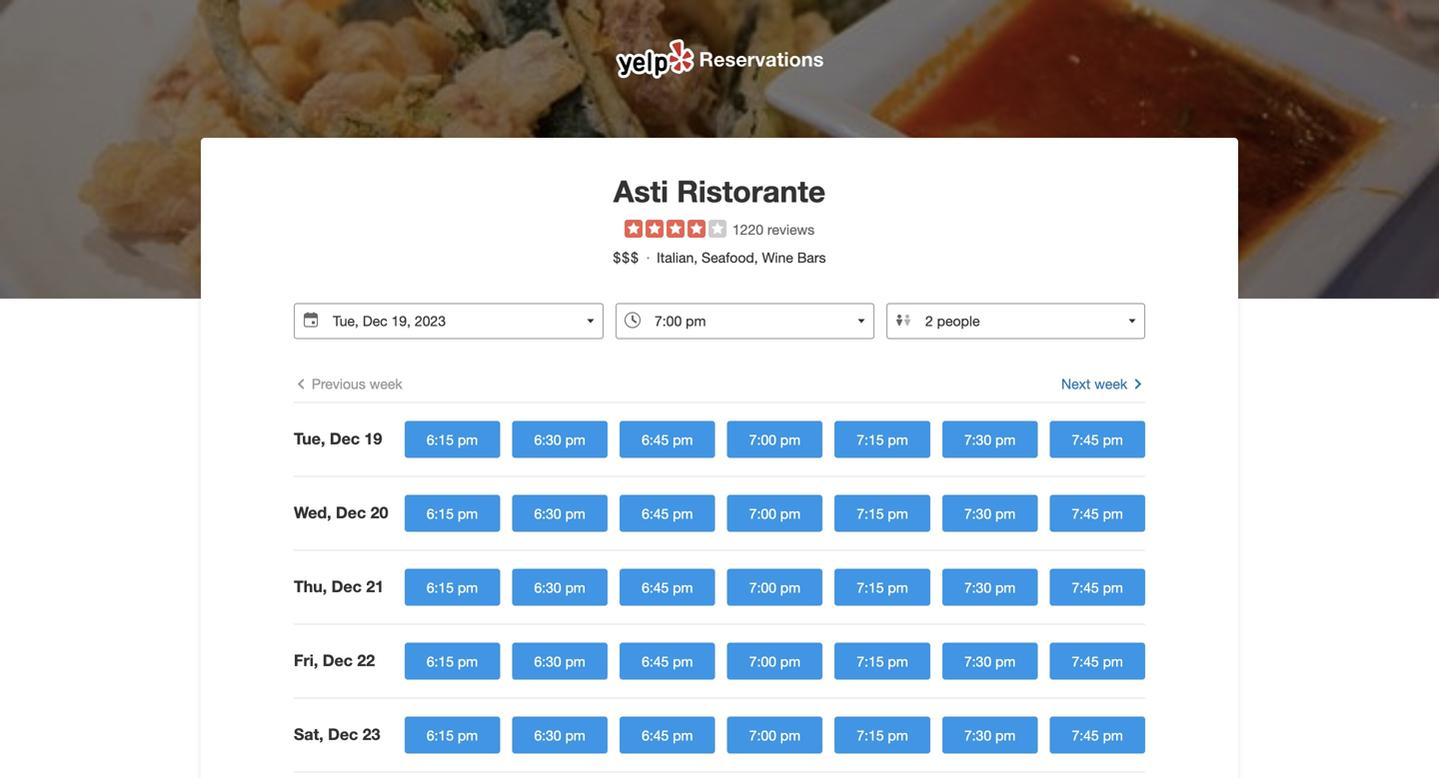 Task type: locate. For each thing, give the bounding box(es) containing it.
1 6:15 pm button from the top
[[405, 421, 500, 458]]

dec for tue,
[[330, 429, 360, 448]]

1 7:00 pm button from the top
[[727, 421, 823, 458]]

1 7:30 from the top
[[965, 432, 992, 448]]

6:45 pm button for fri, dec 22
[[620, 643, 715, 680]]

4 7:30 from the top
[[965, 654, 992, 670]]

6:15 pm for sat, dec 23
[[427, 728, 478, 744]]

tue, dec 19
[[294, 429, 382, 448]]

6:45 for 19
[[642, 432, 669, 448]]

5 7:45 from the top
[[1072, 728, 1099, 744]]

5 7:00 pm from the top
[[750, 728, 801, 744]]

7:30 pm button
[[943, 421, 1038, 458], [943, 495, 1038, 532], [943, 569, 1038, 606], [943, 643, 1038, 680], [943, 717, 1038, 754]]

7:45
[[1072, 432, 1099, 448], [1072, 506, 1099, 522], [1072, 580, 1099, 596], [1072, 654, 1099, 670], [1072, 728, 1099, 744]]

6:15 right 20
[[427, 506, 454, 522]]

5 6:45 pm from the top
[[642, 728, 693, 744]]

5 7:45 pm button from the top
[[1050, 717, 1146, 754]]

4 7:00 pm button from the top
[[727, 643, 823, 680]]

6:30 pm
[[534, 432, 586, 448], [534, 506, 586, 522], [534, 580, 586, 596], [534, 654, 586, 670], [534, 728, 586, 744]]

5 6:45 pm button from the top
[[620, 717, 715, 754]]

4 7:15 pm button from the top
[[835, 643, 931, 680]]

3 7:15 pm button from the top
[[835, 569, 931, 606]]

reservations
[[699, 47, 824, 71]]

2 7:30 pm button from the top
[[943, 495, 1038, 532]]

1 6:45 pm from the top
[[642, 432, 693, 448]]

7:15 pm button for fri, dec 22
[[835, 643, 931, 680]]

dec left '23' at the bottom left of page
[[328, 725, 358, 744]]

Select a date text field
[[294, 303, 604, 339]]

0 horizontal spatial week
[[370, 376, 403, 392]]

4 7:45 pm button from the top
[[1050, 643, 1146, 680]]

3 7:00 from the top
[[750, 580, 777, 596]]

7:45 pm for wed, dec 20
[[1072, 506, 1124, 522]]

1 horizontal spatial week
[[1095, 376, 1128, 392]]

1 6:30 pm button from the top
[[512, 421, 608, 458]]

6:15 pm button
[[405, 421, 500, 458], [405, 495, 500, 532], [405, 569, 500, 606], [405, 643, 500, 680], [405, 717, 500, 754]]

1 6:30 pm from the top
[[534, 432, 586, 448]]

1 6:15 pm from the top
[[427, 432, 478, 448]]

7:15 for 21
[[857, 580, 884, 596]]

6:15 pm right 22
[[427, 654, 478, 670]]

week inside button
[[1095, 376, 1128, 392]]

3 7:45 pm from the top
[[1072, 580, 1124, 596]]

1 7:15 from the top
[[857, 432, 884, 448]]

6:15
[[427, 432, 454, 448], [427, 506, 454, 522], [427, 580, 454, 596], [427, 654, 454, 670], [427, 728, 454, 744]]

2 7:45 from the top
[[1072, 506, 1099, 522]]

7:45 pm
[[1072, 432, 1124, 448], [1072, 506, 1124, 522], [1072, 580, 1124, 596], [1072, 654, 1124, 670], [1072, 728, 1124, 744]]

5 7:30 from the top
[[965, 728, 992, 744]]

7:45 pm for tue, dec 19
[[1072, 432, 1124, 448]]

5 7:30 pm button from the top
[[943, 717, 1038, 754]]

5 7:00 from the top
[[750, 728, 777, 744]]

7:30 pm button for 20
[[943, 495, 1038, 532]]

2 7:30 from the top
[[965, 506, 992, 522]]

week right "previous"
[[370, 376, 403, 392]]

3 6:15 pm button from the top
[[405, 569, 500, 606]]

2 7:30 pm from the top
[[965, 506, 1016, 522]]

5 6:30 from the top
[[534, 728, 562, 744]]

wed,
[[294, 503, 332, 522]]

reviews
[[768, 221, 815, 238]]

4 7:45 from the top
[[1072, 654, 1099, 670]]

4 7:00 from the top
[[750, 654, 777, 670]]

4 7:30 pm from the top
[[965, 654, 1016, 670]]

7:45 for sat, dec 23
[[1072, 728, 1099, 744]]

6:30 for thu, dec 21
[[534, 580, 562, 596]]

5 6:30 pm from the top
[[534, 728, 586, 744]]

6:45 pm for tue, dec 19
[[642, 432, 693, 448]]

5 7:45 pm from the top
[[1072, 728, 1124, 744]]

7:00 pm for tue, dec 19
[[750, 432, 801, 448]]

1 7:30 pm from the top
[[965, 432, 1016, 448]]

6:15 right 22
[[427, 654, 454, 670]]

6:15 for thu, dec 21
[[427, 580, 454, 596]]

3 7:45 pm button from the top
[[1050, 569, 1146, 606]]

5 6:15 from the top
[[427, 728, 454, 744]]

7:15 for 20
[[857, 506, 884, 522]]

7:00 pm button
[[727, 421, 823, 458], [727, 495, 823, 532], [727, 569, 823, 606], [727, 643, 823, 680], [727, 717, 823, 754]]

1 7:15 pm button from the top
[[835, 421, 931, 458]]

1 7:45 pm button from the top
[[1050, 421, 1146, 458]]

week inside button
[[370, 376, 403, 392]]

1 week from the left
[[370, 376, 403, 392]]

next week
[[1062, 376, 1132, 392]]

asti
[[614, 173, 669, 209]]

6:45 pm button for thu, dec 21
[[620, 569, 715, 606]]

7:00 for sat, dec 23
[[750, 728, 777, 744]]

6:45 pm for sat, dec 23
[[642, 728, 693, 744]]

7:15 for 22
[[857, 654, 884, 670]]

7:15 pm for tue, dec 19
[[857, 432, 908, 448]]

4 6:15 from the top
[[427, 654, 454, 670]]

7:30 pm button for 23
[[943, 717, 1038, 754]]

7:45 pm button
[[1050, 421, 1146, 458], [1050, 495, 1146, 532], [1050, 569, 1146, 606], [1050, 643, 1146, 680], [1050, 717, 1146, 754]]

6:30 pm button for 20
[[512, 495, 608, 532]]

1 7:45 pm from the top
[[1072, 432, 1124, 448]]

2 7:00 pm button from the top
[[727, 495, 823, 532]]

6:15 right the 21
[[427, 580, 454, 596]]

thu, dec 21
[[294, 577, 384, 596]]

4 6:30 pm button from the top
[[512, 643, 608, 680]]

4 6:30 from the top
[[534, 654, 562, 670]]

7:45 pm for sat, dec 23
[[1072, 728, 1124, 744]]

6:15 right 19
[[427, 432, 454, 448]]

7:15 pm button for sat, dec 23
[[835, 717, 931, 754]]

6:15 pm
[[427, 432, 478, 448], [427, 506, 478, 522], [427, 580, 478, 596], [427, 654, 478, 670], [427, 728, 478, 744]]

7:00 pm for thu, dec 21
[[750, 580, 801, 596]]

2 7:45 pm button from the top
[[1050, 495, 1146, 532]]

3 7:30 from the top
[[965, 580, 992, 596]]

21
[[366, 577, 384, 596]]

bars
[[798, 249, 826, 266]]

2 7:15 from the top
[[857, 506, 884, 522]]

7:30 pm
[[965, 432, 1016, 448], [965, 506, 1016, 522], [965, 580, 1016, 596], [965, 654, 1016, 670], [965, 728, 1016, 744]]

7:30 for 19
[[965, 432, 992, 448]]

6:45 for 22
[[642, 654, 669, 670]]

7:30
[[965, 432, 992, 448], [965, 506, 992, 522], [965, 580, 992, 596], [965, 654, 992, 670], [965, 728, 992, 744]]

4 7:00 pm from the top
[[750, 654, 801, 670]]

5 6:15 pm from the top
[[427, 728, 478, 744]]

2 6:45 pm from the top
[[642, 506, 693, 522]]

2 7:00 pm from the top
[[750, 506, 801, 522]]

dec left 20
[[336, 503, 366, 522]]

6:45 pm button for tue, dec 19
[[620, 421, 715, 458]]

7:30 pm for wed, dec 20
[[965, 506, 1016, 522]]

7:15 pm for wed, dec 20
[[857, 506, 908, 522]]

7:45 pm button for tue, dec 19
[[1050, 421, 1146, 458]]

6:15 pm right the 21
[[427, 580, 478, 596]]

dec for wed,
[[336, 503, 366, 522]]

4 6:45 from the top
[[642, 654, 669, 670]]

6:15 pm button for sat, dec 23
[[405, 717, 500, 754]]

3 7:15 from the top
[[857, 580, 884, 596]]

6:15 right '23' at the bottom left of page
[[427, 728, 454, 744]]

3 7:00 pm from the top
[[750, 580, 801, 596]]

2 6:30 pm button from the top
[[512, 495, 608, 532]]

dec left 19
[[330, 429, 360, 448]]

6:30 pm for 19
[[534, 432, 586, 448]]

6:15 pm button right 22
[[405, 643, 500, 680]]

4 6:15 pm button from the top
[[405, 643, 500, 680]]

2 6:30 pm from the top
[[534, 506, 586, 522]]

6:30
[[534, 432, 562, 448], [534, 506, 562, 522], [534, 580, 562, 596], [534, 654, 562, 670], [534, 728, 562, 744]]

tue,
[[294, 429, 325, 448]]

1 6:15 from the top
[[427, 432, 454, 448]]

6:30 for wed, dec 20
[[534, 506, 562, 522]]

4 7:45 pm from the top
[[1072, 654, 1124, 670]]

3 7:00 pm button from the top
[[727, 569, 823, 606]]

6:15 pm for wed, dec 20
[[427, 506, 478, 522]]

5 7:15 pm from the top
[[857, 728, 908, 744]]

1 6:45 pm button from the top
[[620, 421, 715, 458]]

fri, dec 22
[[294, 651, 375, 670]]

7:00
[[750, 432, 777, 448], [750, 506, 777, 522], [750, 580, 777, 596], [750, 654, 777, 670], [750, 728, 777, 744]]

6:45 pm for thu, dec 21
[[642, 580, 693, 596]]

1 7:30 pm button from the top
[[943, 421, 1038, 458]]

5 7:15 from the top
[[857, 728, 884, 744]]

dec left the 21
[[332, 577, 362, 596]]

4 6:45 pm button from the top
[[620, 643, 715, 680]]

6:15 for wed, dec 20
[[427, 506, 454, 522]]

7:15
[[857, 432, 884, 448], [857, 506, 884, 522], [857, 580, 884, 596], [857, 654, 884, 670], [857, 728, 884, 744]]

1 7:45 from the top
[[1072, 432, 1099, 448]]

2 7:45 pm from the top
[[1072, 506, 1124, 522]]

4 7:15 from the top
[[857, 654, 884, 670]]

6:45 pm button for sat, dec 23
[[620, 717, 715, 754]]

ristorante
[[677, 173, 826, 209]]

5 6:45 from the top
[[642, 728, 669, 744]]

19
[[364, 429, 382, 448]]

3 6:30 pm from the top
[[534, 580, 586, 596]]

6:15 pm right 19
[[427, 432, 478, 448]]

7:30 pm for tue, dec 19
[[965, 432, 1016, 448]]

2 6:45 pm button from the top
[[620, 495, 715, 532]]

2 6:15 pm from the top
[[427, 506, 478, 522]]

6:15 pm right '23' at the bottom left of page
[[427, 728, 478, 744]]

1 7:15 pm from the top
[[857, 432, 908, 448]]

2 6:45 from the top
[[642, 506, 669, 522]]

6:30 pm button for 19
[[512, 421, 608, 458]]

7:15 for 19
[[857, 432, 884, 448]]

6:15 for tue, dec 19
[[427, 432, 454, 448]]

7:45 pm button for thu, dec 21
[[1050, 569, 1146, 606]]

3 6:30 pm button from the top
[[512, 569, 608, 606]]

2 week from the left
[[1095, 376, 1128, 392]]

pm
[[458, 432, 478, 448], [565, 432, 586, 448], [673, 432, 693, 448], [781, 432, 801, 448], [888, 432, 908, 448], [996, 432, 1016, 448], [1103, 432, 1124, 448], [458, 506, 478, 522], [565, 506, 586, 522], [673, 506, 693, 522], [781, 506, 801, 522], [888, 506, 908, 522], [996, 506, 1016, 522], [1103, 506, 1124, 522], [458, 580, 478, 596], [565, 580, 586, 596], [673, 580, 693, 596], [781, 580, 801, 596], [888, 580, 908, 596], [996, 580, 1016, 596], [1103, 580, 1124, 596], [458, 654, 478, 670], [565, 654, 586, 670], [673, 654, 693, 670], [781, 654, 801, 670], [888, 654, 908, 670], [996, 654, 1016, 670], [1103, 654, 1124, 670], [458, 728, 478, 744], [565, 728, 586, 744], [673, 728, 693, 744], [781, 728, 801, 744], [888, 728, 908, 744], [996, 728, 1016, 744], [1103, 728, 1124, 744]]

6:30 pm button
[[512, 421, 608, 458], [512, 495, 608, 532], [512, 569, 608, 606], [512, 643, 608, 680], [512, 717, 608, 754]]

3 6:15 pm from the top
[[427, 580, 478, 596]]

6:45
[[642, 432, 669, 448], [642, 506, 669, 522], [642, 580, 669, 596], [642, 654, 669, 670], [642, 728, 669, 744]]

2 6:15 pm button from the top
[[405, 495, 500, 532]]

7:15 pm button for wed, dec 20
[[835, 495, 931, 532]]

6:15 pm right 20
[[427, 506, 478, 522]]

asti ristorante
[[614, 173, 826, 209]]

week right next
[[1095, 376, 1128, 392]]

sat, dec 23
[[294, 725, 380, 744]]

7:30 for 22
[[965, 654, 992, 670]]

7:30 for 23
[[965, 728, 992, 744]]

1 6:30 from the top
[[534, 432, 562, 448]]

4 7:30 pm button from the top
[[943, 643, 1038, 680]]

6:15 pm button right 20
[[405, 495, 500, 532]]

6:45 pm
[[642, 432, 693, 448], [642, 506, 693, 522], [642, 580, 693, 596], [642, 654, 693, 670], [642, 728, 693, 744]]

2 7:15 pm button from the top
[[835, 495, 931, 532]]

3 6:45 pm button from the top
[[620, 569, 715, 606]]

6:30 pm button for 23
[[512, 717, 608, 754]]

7:30 pm for sat, dec 23
[[965, 728, 1016, 744]]

1 6:45 from the top
[[642, 432, 669, 448]]

2 7:00 from the top
[[750, 506, 777, 522]]

2 6:15 from the top
[[427, 506, 454, 522]]

6:45 pm button
[[620, 421, 715, 458], [620, 495, 715, 532], [620, 569, 715, 606], [620, 643, 715, 680], [620, 717, 715, 754]]

3 7:30 pm from the top
[[965, 580, 1016, 596]]

5 6:15 pm button from the top
[[405, 717, 500, 754]]

7:15 pm button for tue, dec 19
[[835, 421, 931, 458]]

5 7:00 pm button from the top
[[727, 717, 823, 754]]

7:45 for fri, dec 22
[[1072, 654, 1099, 670]]

7:00 pm button for 23
[[727, 717, 823, 754]]

2 7:15 pm from the top
[[857, 506, 908, 522]]

6:15 pm button right 19
[[405, 421, 500, 458]]

7:00 pm for fri, dec 22
[[750, 654, 801, 670]]

20
[[371, 503, 388, 522]]

5 6:30 pm button from the top
[[512, 717, 608, 754]]

4 6:15 pm from the top
[[427, 654, 478, 670]]

3 7:15 pm from the top
[[857, 580, 908, 596]]

dec
[[330, 429, 360, 448], [336, 503, 366, 522], [332, 577, 362, 596], [323, 651, 353, 670], [328, 725, 358, 744]]

5 7:15 pm button from the top
[[835, 717, 931, 754]]

3 6:15 from the top
[[427, 580, 454, 596]]

6:15 pm button right '23' at the bottom left of page
[[405, 717, 500, 754]]

7:00 pm
[[750, 432, 801, 448], [750, 506, 801, 522], [750, 580, 801, 596], [750, 654, 801, 670], [750, 728, 801, 744]]

7:15 pm
[[857, 432, 908, 448], [857, 506, 908, 522], [857, 580, 908, 596], [857, 654, 908, 670], [857, 728, 908, 744]]

7:00 for fri, dec 22
[[750, 654, 777, 670]]

3 6:45 from the top
[[642, 580, 669, 596]]

6:15 pm button right the 21
[[405, 569, 500, 606]]

2 6:30 from the top
[[534, 506, 562, 522]]

week
[[370, 376, 403, 392], [1095, 376, 1128, 392]]

3 6:45 pm from the top
[[642, 580, 693, 596]]

4 6:30 pm from the top
[[534, 654, 586, 670]]

dec left 22
[[323, 651, 353, 670]]

7:15 pm button
[[835, 421, 931, 458], [835, 495, 931, 532], [835, 569, 931, 606], [835, 643, 931, 680], [835, 717, 931, 754]]

3 6:30 from the top
[[534, 580, 562, 596]]



Task type: describe. For each thing, give the bounding box(es) containing it.
1220
[[733, 221, 764, 238]]

7:30 pm button for 21
[[943, 569, 1038, 606]]

6:30 pm button for 21
[[512, 569, 608, 606]]

7:45 pm for fri, dec 22
[[1072, 654, 1124, 670]]

next week button
[[1062, 375, 1146, 393]]

7:45 for wed, dec 20
[[1072, 506, 1099, 522]]

wed, dec 20
[[294, 503, 388, 522]]

7:30 for 21
[[965, 580, 992, 596]]

week for previous week
[[370, 376, 403, 392]]

6:15 pm button for wed, dec 20
[[405, 495, 500, 532]]

6:15 pm for fri, dec 22
[[427, 654, 478, 670]]

7:00 pm button for 22
[[727, 643, 823, 680]]

7:45 pm for thu, dec 21
[[1072, 580, 1124, 596]]

wine
[[762, 249, 794, 266]]

7:30 pm button for 19
[[943, 421, 1038, 458]]

7:00 pm button for 21
[[727, 569, 823, 606]]

7:00 for thu, dec 21
[[750, 580, 777, 596]]

7:15 pm for fri, dec 22
[[857, 654, 908, 670]]

7:15 for 23
[[857, 728, 884, 744]]

previous week
[[308, 376, 403, 392]]

7:30 pm for fri, dec 22
[[965, 654, 1016, 670]]

6:15 pm button for fri, dec 22
[[405, 643, 500, 680]]

6:15 pm button for tue, dec 19
[[405, 421, 500, 458]]

italian,
[[657, 249, 698, 266]]

seafood,
[[702, 249, 758, 266]]

4.0 star rating image
[[625, 220, 727, 238]]

7:15 pm for thu, dec 21
[[857, 580, 908, 596]]

7:15 pm button for thu, dec 21
[[835, 569, 931, 606]]

6:45 for 23
[[642, 728, 669, 744]]

1220 reviews
[[733, 221, 815, 238]]

dec for sat,
[[328, 725, 358, 744]]

$$$
[[613, 249, 640, 266]]

6:30 for sat, dec 23
[[534, 728, 562, 744]]

6:45 pm for wed, dec 20
[[642, 506, 693, 522]]

6:45 pm for fri, dec 22
[[642, 654, 693, 670]]

6:30 pm for 22
[[534, 654, 586, 670]]

6:45 for 21
[[642, 580, 669, 596]]

7:45 for tue, dec 19
[[1072, 432, 1099, 448]]

23
[[363, 725, 380, 744]]

7:45 pm button for sat, dec 23
[[1050, 717, 1146, 754]]

7:00 pm for sat, dec 23
[[750, 728, 801, 744]]

6:30 for tue, dec 19
[[534, 432, 562, 448]]

next
[[1062, 376, 1091, 392]]

week for next week
[[1095, 376, 1128, 392]]

6:15 pm for thu, dec 21
[[427, 580, 478, 596]]

6:15 for fri, dec 22
[[427, 654, 454, 670]]

7:00 for wed, dec 20
[[750, 506, 777, 522]]

sat,
[[294, 725, 324, 744]]

previous
[[312, 376, 366, 392]]

7:30 pm button for 22
[[943, 643, 1038, 680]]

6:30 pm button for 22
[[512, 643, 608, 680]]

7:45 for thu, dec 21
[[1072, 580, 1099, 596]]

6:30 pm for 23
[[534, 728, 586, 744]]

6:45 pm button for wed, dec 20
[[620, 495, 715, 532]]

7:00 pm button for 19
[[727, 421, 823, 458]]

fri,
[[294, 651, 318, 670]]

7:30 pm for thu, dec 21
[[965, 580, 1016, 596]]

italian, seafood, wine bars
[[657, 249, 826, 266]]

6:45 for 20
[[642, 506, 669, 522]]

thu,
[[294, 577, 327, 596]]

7:45 pm button for wed, dec 20
[[1050, 495, 1146, 532]]

6:30 pm for 21
[[534, 580, 586, 596]]

22
[[357, 651, 375, 670]]

6:15 pm button for thu, dec 21
[[405, 569, 500, 606]]

6:30 pm for 20
[[534, 506, 586, 522]]

dec for thu,
[[332, 577, 362, 596]]

6:15 for sat, dec 23
[[427, 728, 454, 744]]

dec for fri,
[[323, 651, 353, 670]]

7:00 pm button for 20
[[727, 495, 823, 532]]

6:30 for fri, dec 22
[[534, 654, 562, 670]]

7:45 pm button for fri, dec 22
[[1050, 643, 1146, 680]]

7:30 for 20
[[965, 506, 992, 522]]

previous week button
[[294, 375, 403, 393]]

7:15 pm for sat, dec 23
[[857, 728, 908, 744]]

7:00 for tue, dec 19
[[750, 432, 777, 448]]

7:00 pm for wed, dec 20
[[750, 506, 801, 522]]



Task type: vqa. For each thing, say whether or not it's contained in the screenshot.
Sat, Dec 23's 6:30
yes



